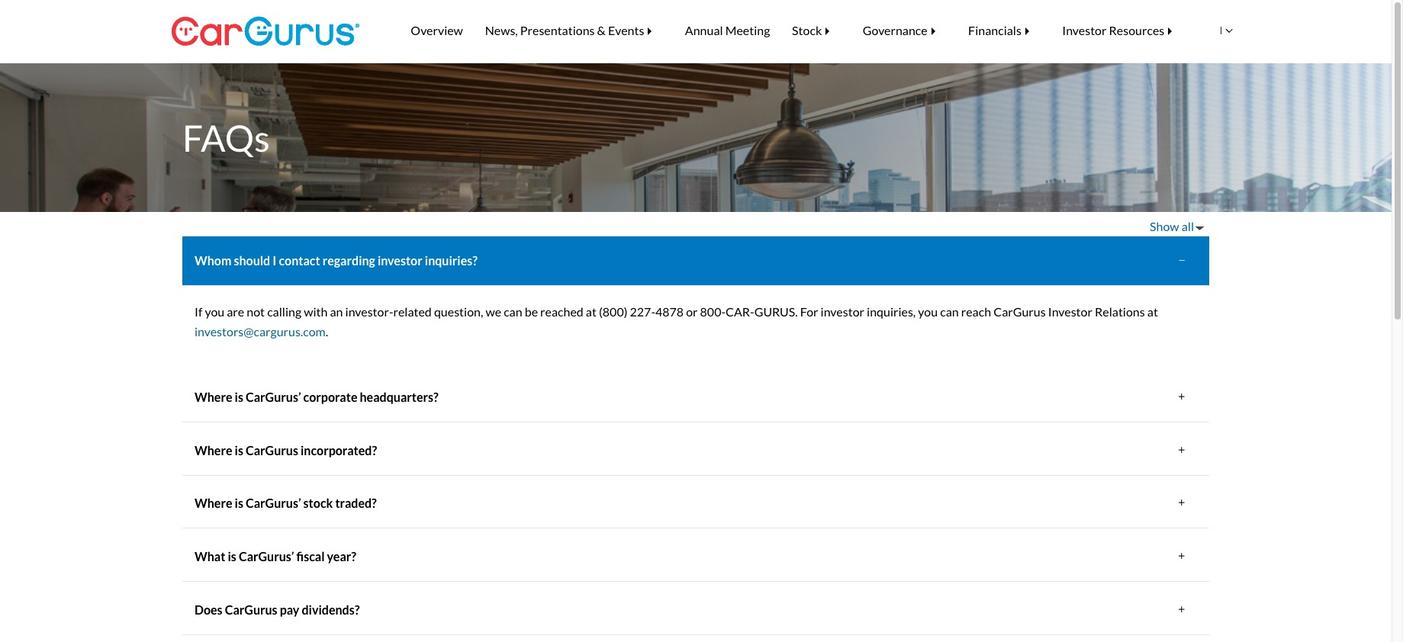 Task type: describe. For each thing, give the bounding box(es) containing it.
where is cargurus' stock traded?
[[195, 496, 377, 511]]

related
[[393, 304, 432, 319]]

be
[[525, 304, 538, 319]]

where is cargurus' corporate headquarters?
[[195, 390, 439, 404]]

1 at from the left
[[586, 304, 597, 319]]

investor-
[[345, 304, 393, 319]]

cargurus inside if you are not calling with an investor-related question, we can be reached at (800) 227-4878 or 800-car-gurus. for investor inquiries, you can reach cargurus investor relations at investors@cargurus.com .
[[994, 304, 1046, 319]]

are
[[227, 304, 244, 319]]

investors@cargurus.com link
[[195, 324, 326, 338]]

does
[[195, 603, 223, 617]]

reached
[[540, 304, 584, 319]]

is for where is cargurus' stock traded?
[[235, 496, 243, 511]]

news,
[[485, 23, 518, 37]]

0 vertical spatial investor
[[1062, 23, 1107, 37]]

800-
[[700, 304, 726, 319]]

overview link
[[400, 12, 474, 49]]

if
[[195, 304, 202, 319]]

gurus.
[[754, 304, 798, 319]]

reach
[[961, 304, 991, 319]]

an
[[330, 304, 343, 319]]

where is cargurus' corporate headquarters? tab
[[182, 373, 1209, 423]]

stock link
[[781, 12, 852, 49]]

en
[[1208, 23, 1223, 36]]

is for where is cargurus incorporated?
[[235, 443, 243, 457]]

cargurus logo image
[[171, 0, 360, 63]]

where for where is cargurus' corporate headquarters?
[[195, 390, 232, 404]]

annual
[[685, 23, 723, 37]]

overview
[[411, 23, 463, 37]]

is for what is cargurus' fiscal year?
[[228, 549, 236, 564]]

cargurus' for corporate
[[246, 390, 301, 404]]

(800)
[[599, 304, 628, 319]]

we
[[486, 304, 501, 319]]

where for where is cargurus incorporated?
[[195, 443, 232, 457]]

where is cargurus incorporated? tab
[[182, 426, 1209, 476]]

annual meeting link
[[674, 12, 781, 49]]

for
[[800, 304, 818, 319]]

show all
[[1150, 219, 1194, 234]]

not
[[247, 304, 265, 319]]

show all link
[[182, 218, 1209, 236]]

investors@cargurus.com
[[195, 324, 326, 338]]

governance link
[[852, 12, 957, 49]]

.
[[326, 324, 328, 338]]

investor inside tab
[[378, 253, 423, 268]]

menu bar containing overview
[[377, 0, 1217, 61]]

with
[[304, 304, 328, 319]]

en button
[[1183, 9, 1241, 52]]

show
[[1150, 219, 1179, 234]]

is for where is cargurus' corporate headquarters?
[[235, 390, 243, 404]]

1 you from the left
[[205, 304, 224, 319]]



Task type: vqa. For each thing, say whether or not it's contained in the screenshot.
the independent
no



Task type: locate. For each thing, give the bounding box(es) containing it.
question,
[[434, 304, 483, 319]]

contact
[[279, 253, 320, 268]]

is up where is cargurus' stock traded?
[[235, 443, 243, 457]]

year?
[[327, 549, 356, 564]]

227-
[[630, 304, 655, 319]]

financials link
[[957, 12, 1051, 49]]

dividends?
[[302, 603, 360, 617]]

0 vertical spatial cargurus'
[[246, 390, 301, 404]]

can
[[504, 304, 522, 319], [940, 304, 959, 319]]

whom should i contact regarding investor inquiries? tab panel
[[182, 290, 1209, 373]]

does cargurus pay dividends?
[[195, 603, 360, 617]]

can left "reach"
[[940, 304, 959, 319]]

1 horizontal spatial can
[[940, 304, 959, 319]]

cargurus
[[994, 304, 1046, 319], [246, 443, 298, 457], [225, 603, 277, 617]]

cargurus' left stock
[[246, 496, 301, 511]]

investor left resources
[[1062, 23, 1107, 37]]

where is cargurus' stock traded? tab
[[182, 479, 1209, 529]]

you
[[205, 304, 224, 319], [918, 304, 938, 319]]

investor right for at the top right of the page
[[821, 304, 865, 319]]

1 vertical spatial cargurus
[[246, 443, 298, 457]]

is up what is cargurus' fiscal year?
[[235, 496, 243, 511]]

cargurus' for stock
[[246, 496, 301, 511]]

2 where from the top
[[195, 443, 232, 457]]

cargurus' left fiscal
[[239, 549, 294, 564]]

whom should i contact regarding investor inquiries?
[[195, 253, 478, 268]]

at left (800)
[[586, 304, 597, 319]]

cargurus'
[[246, 390, 301, 404], [246, 496, 301, 511], [239, 549, 294, 564]]

cargurus' for fiscal
[[239, 549, 294, 564]]

where
[[195, 390, 232, 404], [195, 443, 232, 457], [195, 496, 232, 511]]

is inside where is cargurus' corporate headquarters? tab
[[235, 390, 243, 404]]

you right inquiries, on the top of the page
[[918, 304, 938, 319]]

pay
[[280, 603, 299, 617]]

investor inside if you are not calling with an investor-related question, we can be reached at (800) 227-4878 or 800-car-gurus. for investor inquiries, you can reach cargurus investor relations at investors@cargurus.com .
[[1048, 304, 1093, 319]]

is inside what is cargurus' fiscal year? tab
[[228, 549, 236, 564]]

2 vertical spatial where
[[195, 496, 232, 511]]

cargurus inside 'tab'
[[225, 603, 277, 617]]

calling
[[267, 304, 301, 319]]

resources
[[1109, 23, 1165, 37]]

cargurus right "reach"
[[994, 304, 1046, 319]]

inquiries?
[[425, 253, 478, 268]]

investor left relations at right
[[1048, 304, 1093, 319]]

0 horizontal spatial can
[[504, 304, 522, 319]]

&
[[597, 23, 606, 37]]

2 vertical spatial cargurus
[[225, 603, 277, 617]]

inquiries,
[[867, 304, 916, 319]]

tab
[[182, 639, 1209, 642]]

financials
[[968, 23, 1022, 37]]

is right what
[[228, 549, 236, 564]]

what is cargurus' fiscal year?
[[195, 549, 356, 564]]

car-
[[726, 304, 754, 319]]

1 can from the left
[[504, 304, 522, 319]]

news, presentations & events
[[485, 23, 644, 37]]

2 can from the left
[[940, 304, 959, 319]]

at
[[586, 304, 597, 319], [1147, 304, 1158, 319]]

whom
[[195, 253, 232, 268]]

0 horizontal spatial investor
[[378, 253, 423, 268]]

stock
[[792, 23, 822, 37]]

investor
[[1062, 23, 1107, 37], [1048, 304, 1093, 319]]

faqs
[[182, 116, 270, 159]]

i
[[273, 253, 277, 268]]

events
[[608, 23, 644, 37]]

1 horizontal spatial you
[[918, 304, 938, 319]]

or
[[686, 304, 698, 319]]

meeting
[[725, 23, 770, 37]]

is down investors@cargurus.com
[[235, 390, 243, 404]]

where is cargurus incorporated?
[[195, 443, 377, 457]]

news, presentations & events link
[[474, 12, 674, 49]]

headquarters?
[[360, 390, 439, 404]]

0 horizontal spatial you
[[205, 304, 224, 319]]

where for where is cargurus' stock traded?
[[195, 496, 232, 511]]

0 vertical spatial cargurus
[[994, 304, 1046, 319]]

at right relations at right
[[1147, 304, 1158, 319]]

2 vertical spatial cargurus'
[[239, 549, 294, 564]]

cargurus up where is cargurus' stock traded?
[[246, 443, 298, 457]]

1 vertical spatial where
[[195, 443, 232, 457]]

investor resources
[[1062, 23, 1165, 37]]

1 vertical spatial cargurus'
[[246, 496, 301, 511]]

cargurus left pay
[[225, 603, 277, 617]]

0 vertical spatial investor
[[378, 253, 423, 268]]

1 horizontal spatial investor
[[821, 304, 865, 319]]

relations
[[1095, 304, 1145, 319]]

3 where from the top
[[195, 496, 232, 511]]

is inside where is cargurus' stock traded? tab
[[235, 496, 243, 511]]

menu bar
[[377, 0, 1217, 61]]

0 horizontal spatial at
[[586, 304, 597, 319]]

all
[[1182, 219, 1194, 234]]

corporate
[[303, 390, 357, 404]]

investor right regarding
[[378, 253, 423, 268]]

regarding
[[323, 253, 375, 268]]

1 horizontal spatial at
[[1147, 304, 1158, 319]]

cargurus inside tab
[[246, 443, 298, 457]]

1 vertical spatial investor
[[821, 304, 865, 319]]

4878
[[655, 304, 684, 319]]

you right if
[[205, 304, 224, 319]]

what
[[195, 549, 225, 564]]

whom should i contact regarding investor inquiries? tab
[[182, 237, 1209, 286]]

investor resources link
[[1051, 12, 1194, 49]]

fiscal
[[296, 549, 325, 564]]

presentations
[[520, 23, 595, 37]]

2 at from the left
[[1147, 304, 1158, 319]]

governance
[[863, 23, 928, 37]]

can left be
[[504, 304, 522, 319]]

1 vertical spatial investor
[[1048, 304, 1093, 319]]

cargurus' up where is cargurus incorporated?
[[246, 390, 301, 404]]

traded?
[[335, 496, 377, 511]]

annual meeting
[[685, 23, 770, 37]]

investor
[[378, 253, 423, 268], [821, 304, 865, 319]]

if you are not calling with an investor-related question, we can be reached at (800) 227-4878 or 800-car-gurus. for investor inquiries, you can reach cargurus investor relations at investors@cargurus.com .
[[195, 304, 1158, 338]]

is inside 'where is cargurus incorporated?' tab
[[235, 443, 243, 457]]

investor inside if you are not calling with an investor-related question, we can be reached at (800) 227-4878 or 800-car-gurus. for investor inquiries, you can reach cargurus investor relations at investors@cargurus.com .
[[821, 304, 865, 319]]

2 you from the left
[[918, 304, 938, 319]]

should
[[234, 253, 270, 268]]

what is cargurus' fiscal year? tab
[[182, 533, 1209, 582]]

is
[[235, 390, 243, 404], [235, 443, 243, 457], [235, 496, 243, 511], [228, 549, 236, 564]]

does cargurus pay dividends? tab
[[182, 586, 1209, 636]]

stock
[[303, 496, 333, 511]]

incorporated?
[[301, 443, 377, 457]]

0 vertical spatial where
[[195, 390, 232, 404]]

1 where from the top
[[195, 390, 232, 404]]



